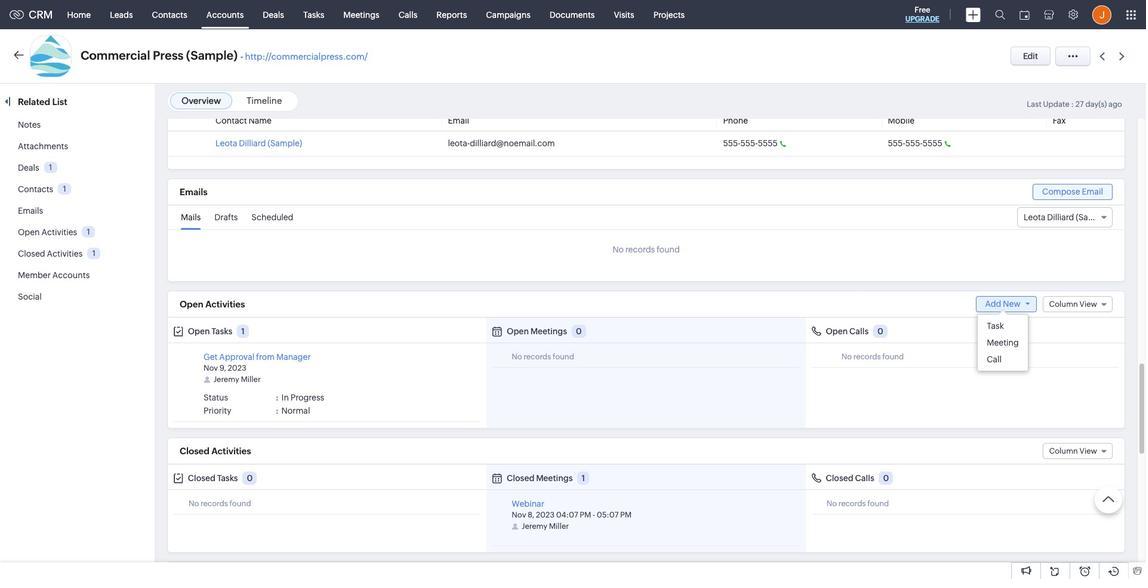 Task type: describe. For each thing, give the bounding box(es) containing it.
tasks link
[[294, 0, 334, 29]]

no records found for closed calls
[[827, 499, 889, 508]]

no records found for closed tasks
[[189, 499, 251, 508]]

status
[[204, 393, 228, 403]]

campaigns
[[486, 10, 531, 19]]

no records found for open calls
[[842, 352, 904, 361]]

1 column from the top
[[1050, 300, 1078, 309]]

1 horizontal spatial closed activities
[[180, 446, 251, 456]]

leota-dilliard@noemail.com
[[448, 139, 555, 148]]

found for closed tasks
[[230, 499, 251, 508]]

press
[[153, 48, 184, 62]]

2 pm from the left
[[620, 511, 632, 520]]

1 555-555-5555 from the left
[[723, 139, 778, 148]]

social
[[18, 292, 42, 302]]

no records found for open meetings
[[512, 352, 574, 361]]

records for open meetings
[[524, 352, 551, 361]]

leota inside field
[[1024, 213, 1046, 222]]

http://commercialpress.com/
[[245, 51, 368, 62]]

timeline
[[247, 96, 282, 106]]

05:07
[[597, 511, 619, 520]]

edit
[[1023, 51, 1038, 61]]

fax
[[1053, 116, 1066, 125]]

1 vertical spatial open activities
[[180, 299, 245, 309]]

records for closed calls
[[839, 499, 866, 508]]

leads link
[[100, 0, 142, 29]]

0 horizontal spatial accounts
[[52, 270, 90, 280]]

1 vertical spatial deals
[[18, 163, 39, 173]]

get approval from manager nov 9, 2023
[[204, 352, 311, 373]]

0 vertical spatial leota dilliard (sample)
[[216, 139, 302, 148]]

free
[[915, 5, 931, 14]]

tasks for closed activities
[[217, 474, 238, 483]]

column view for second column view field
[[1050, 447, 1098, 456]]

4 555- from the left
[[906, 139, 923, 148]]

leota dilliard (sample) link
[[216, 139, 302, 148]]

1 pm from the left
[[580, 511, 591, 520]]

home link
[[58, 0, 100, 29]]

leota dilliard (sample) inside field
[[1024, 213, 1111, 222]]

calls for open activities
[[850, 327, 869, 336]]

0 vertical spatial :
[[1072, 100, 1074, 109]]

priority
[[204, 406, 231, 416]]

from
[[256, 352, 275, 362]]

timeline link
[[247, 96, 282, 106]]

contact name link
[[216, 116, 272, 125]]

new
[[1003, 299, 1021, 309]]

0 vertical spatial contacts
[[152, 10, 187, 19]]

day(s)
[[1086, 100, 1107, 109]]

activities up closed tasks at the left bottom of the page
[[212, 446, 251, 456]]

get approval from manager link
[[204, 352, 311, 362]]

1 for deals
[[49, 163, 52, 172]]

get
[[204, 352, 218, 362]]

- inside webinar nov 8, 2023 04:07 pm - 05:07 pm
[[593, 511, 595, 520]]

activities up member accounts link
[[47, 249, 83, 259]]

manager
[[276, 352, 311, 362]]

previous record image
[[1100, 52, 1105, 60]]

documents link
[[540, 0, 605, 29]]

1 for contacts
[[63, 184, 66, 193]]

1 horizontal spatial (sample)
[[268, 139, 302, 148]]

: for : normal
[[276, 406, 279, 416]]

meetings link
[[334, 0, 389, 29]]

projects link
[[644, 0, 695, 29]]

list
[[52, 97, 67, 107]]

: normal
[[276, 406, 310, 416]]

accounts link
[[197, 0, 253, 29]]

open meetings
[[507, 327, 567, 336]]

commercial press (sample) - http://commercialpress.com/
[[81, 48, 368, 62]]

task
[[987, 321, 1004, 331]]

search image
[[995, 10, 1006, 20]]

0 vertical spatial meetings
[[344, 10, 380, 19]]

1 up webinar nov 8, 2023 04:07 pm - 05:07 pm
[[582, 474, 585, 483]]

no for open meetings
[[512, 352, 522, 361]]

leads
[[110, 10, 133, 19]]

related list
[[18, 97, 69, 107]]

overview link
[[182, 96, 221, 106]]

emails link
[[18, 206, 43, 216]]

1 vertical spatial emails
[[18, 206, 43, 216]]

add
[[986, 299, 1002, 309]]

dilliard inside leota dilliard (sample) field
[[1047, 213, 1075, 222]]

0 vertical spatial email
[[448, 116, 469, 125]]

fax link
[[1053, 116, 1066, 125]]

closed activities link
[[18, 249, 83, 259]]

calls for closed activities
[[855, 474, 875, 483]]

visits link
[[605, 0, 644, 29]]

phone link
[[723, 116, 748, 125]]

9,
[[220, 364, 226, 373]]

calendar image
[[1020, 10, 1030, 19]]

commercial
[[81, 48, 150, 62]]

search element
[[988, 0, 1013, 29]]

call
[[987, 355, 1002, 364]]

normal
[[282, 406, 310, 416]]

notes link
[[18, 120, 41, 130]]

0 vertical spatial calls
[[399, 10, 418, 19]]

jeremy for webinar
[[522, 522, 548, 531]]

2023 inside get approval from manager nov 9, 2023
[[228, 364, 246, 373]]

mails
[[181, 213, 201, 222]]

attachments
[[18, 142, 68, 151]]

webinar
[[512, 499, 544, 509]]

free upgrade
[[906, 5, 940, 23]]

attachments link
[[18, 142, 68, 151]]

0 vertical spatial tasks
[[303, 10, 324, 19]]

dilliard@noemail.com
[[470, 139, 555, 148]]

1 vertical spatial contacts link
[[18, 185, 53, 194]]

member
[[18, 270, 51, 280]]

contact name
[[216, 116, 272, 125]]

1 for closed activities
[[92, 249, 96, 258]]

reports
[[437, 10, 467, 19]]

jeremy miller for webinar
[[522, 522, 569, 531]]

crm
[[29, 8, 53, 21]]

2 555- from the left
[[741, 139, 758, 148]]

name
[[249, 116, 272, 125]]

04:07
[[556, 511, 578, 520]]

related
[[18, 97, 50, 107]]

closed tasks
[[188, 474, 238, 483]]

drafts
[[215, 213, 238, 222]]

activities up open tasks
[[205, 299, 245, 309]]

member accounts link
[[18, 270, 90, 280]]

contact
[[216, 116, 247, 125]]

1 555- from the left
[[723, 139, 741, 148]]

records for closed tasks
[[201, 499, 228, 508]]

edit button
[[1011, 47, 1051, 66]]

meetings for closed activities
[[536, 474, 573, 483]]

jeremy for get approval from manager
[[214, 375, 239, 384]]

projects
[[654, 10, 685, 19]]

1 horizontal spatial emails
[[180, 187, 208, 197]]

no for closed calls
[[827, 499, 837, 508]]

0 vertical spatial dilliard
[[239, 139, 266, 148]]

crm link
[[10, 8, 53, 21]]

update
[[1044, 100, 1070, 109]]

open calls
[[826, 327, 869, 336]]



Task type: locate. For each thing, give the bounding box(es) containing it.
1 vertical spatial column
[[1050, 447, 1078, 456]]

2023 inside webinar nov 8, 2023 04:07 pm - 05:07 pm
[[536, 511, 555, 520]]

jeremy down 8, on the bottom of the page
[[522, 522, 548, 531]]

1 horizontal spatial -
[[593, 511, 595, 520]]

deals link
[[253, 0, 294, 29], [18, 163, 39, 173]]

(sample) down compose email
[[1076, 213, 1111, 222]]

0 vertical spatial nov
[[204, 364, 218, 373]]

nov down get
[[204, 364, 218, 373]]

miller
[[241, 375, 261, 384], [549, 522, 569, 531]]

0 vertical spatial accounts
[[207, 10, 244, 19]]

deals
[[263, 10, 284, 19], [18, 163, 39, 173]]

0 vertical spatial deals
[[263, 10, 284, 19]]

2 vertical spatial meetings
[[536, 474, 573, 483]]

1 right open activities link
[[87, 227, 90, 236]]

member accounts
[[18, 270, 90, 280]]

jeremy
[[214, 375, 239, 384], [522, 522, 548, 531]]

1 horizontal spatial dilliard
[[1047, 213, 1075, 222]]

dilliard
[[239, 139, 266, 148], [1047, 213, 1075, 222]]

2 horizontal spatial (sample)
[[1076, 213, 1111, 222]]

email up leota-
[[448, 116, 469, 125]]

deals link up http://commercialpress.com/
[[253, 0, 294, 29]]

approval
[[219, 352, 254, 362]]

deals link down 'attachments'
[[18, 163, 39, 173]]

open activities link
[[18, 228, 77, 237]]

records for open calls
[[854, 352, 881, 361]]

0 right open calls
[[878, 327, 884, 336]]

- inside commercial press (sample) - http://commercialpress.com/
[[240, 51, 243, 62]]

accounts up commercial press (sample) - http://commercialpress.com/
[[207, 10, 244, 19]]

no records found
[[613, 245, 680, 254], [512, 352, 574, 361], [842, 352, 904, 361], [189, 499, 251, 508], [827, 499, 889, 508]]

1 vertical spatial :
[[276, 393, 279, 403]]

closed calls
[[826, 474, 875, 483]]

- down accounts link
[[240, 51, 243, 62]]

27
[[1076, 100, 1084, 109]]

column
[[1050, 300, 1078, 309], [1050, 447, 1078, 456]]

2023
[[228, 364, 246, 373], [536, 511, 555, 520]]

jeremy miller
[[214, 375, 261, 384], [522, 522, 569, 531]]

mobile link
[[888, 116, 915, 125]]

1 horizontal spatial contacts
[[152, 10, 187, 19]]

webinar nov 8, 2023 04:07 pm - 05:07 pm
[[512, 499, 632, 520]]

contacts link up emails link on the left top of the page
[[18, 185, 53, 194]]

0 horizontal spatial 555-555-5555
[[723, 139, 778, 148]]

dilliard down name
[[239, 139, 266, 148]]

1 vertical spatial deals link
[[18, 163, 39, 173]]

1 horizontal spatial accounts
[[207, 10, 244, 19]]

1 up approval
[[241, 327, 245, 336]]

miller down 04:07
[[549, 522, 569, 531]]

0 horizontal spatial jeremy miller
[[214, 375, 261, 384]]

(sample) inside field
[[1076, 213, 1111, 222]]

1 column view from the top
[[1050, 300, 1098, 309]]

0 vertical spatial miller
[[241, 375, 261, 384]]

0 vertical spatial column
[[1050, 300, 1078, 309]]

closed meetings
[[507, 474, 573, 483]]

2 vertical spatial tasks
[[217, 474, 238, 483]]

leota dilliard (sample) down name
[[216, 139, 302, 148]]

0 vertical spatial 2023
[[228, 364, 246, 373]]

0 vertical spatial view
[[1080, 300, 1098, 309]]

1
[[49, 163, 52, 172], [63, 184, 66, 193], [87, 227, 90, 236], [92, 249, 96, 258], [241, 327, 245, 336], [582, 474, 585, 483]]

leota dilliard (sample) down compose email
[[1024, 213, 1111, 222]]

email right compose
[[1082, 187, 1103, 196]]

email link
[[448, 116, 469, 125]]

closed activities up closed tasks at the left bottom of the page
[[180, 446, 251, 456]]

reports link
[[427, 0, 477, 29]]

overview
[[182, 96, 221, 106]]

view for second column view field
[[1080, 447, 1098, 456]]

2 vertical spatial calls
[[855, 474, 875, 483]]

profile element
[[1086, 0, 1119, 29]]

(sample) down accounts link
[[186, 48, 238, 62]]

1 vertical spatial column view field
[[1043, 443, 1113, 459]]

2023 down approval
[[228, 364, 246, 373]]

: left '27' on the top right of page
[[1072, 100, 1074, 109]]

in
[[282, 393, 289, 403]]

1 vertical spatial calls
[[850, 327, 869, 336]]

0 right closed calls
[[883, 474, 889, 483]]

last
[[1027, 100, 1042, 109]]

scheduled
[[252, 213, 293, 222]]

profile image
[[1093, 5, 1112, 24]]

0 horizontal spatial jeremy
[[214, 375, 239, 384]]

jeremy miller down 8, on the bottom of the page
[[522, 522, 569, 531]]

meeting
[[987, 338, 1019, 348]]

open activities
[[18, 228, 77, 237], [180, 299, 245, 309]]

0 vertical spatial (sample)
[[186, 48, 238, 62]]

1 5555 from the left
[[758, 139, 778, 148]]

nov
[[204, 364, 218, 373], [512, 511, 526, 520]]

1 horizontal spatial contacts link
[[142, 0, 197, 29]]

2 view from the top
[[1080, 447, 1098, 456]]

deals down 'attachments'
[[18, 163, 39, 173]]

closed
[[18, 249, 45, 259], [180, 446, 210, 456], [188, 474, 216, 483], [507, 474, 535, 483], [826, 474, 854, 483]]

social link
[[18, 292, 42, 302]]

emails up mails
[[180, 187, 208, 197]]

Column View field
[[1043, 296, 1113, 312], [1043, 443, 1113, 459]]

1 vertical spatial nov
[[512, 511, 526, 520]]

jeremy down 9,
[[214, 375, 239, 384]]

0 horizontal spatial miller
[[241, 375, 261, 384]]

: left in
[[276, 393, 279, 403]]

open activities up closed activities link
[[18, 228, 77, 237]]

open
[[18, 228, 40, 237], [180, 299, 203, 309], [188, 327, 210, 336], [507, 327, 529, 336], [826, 327, 848, 336]]

no for closed tasks
[[189, 499, 199, 508]]

1 vertical spatial meetings
[[531, 327, 567, 336]]

1 vertical spatial 2023
[[536, 511, 555, 520]]

compose email
[[1043, 187, 1103, 196]]

compose
[[1043, 187, 1081, 196]]

1 down 'attachments'
[[49, 163, 52, 172]]

column view for 2nd column view field from the bottom
[[1050, 300, 1098, 309]]

Leota Dilliard (Sample) field
[[1018, 207, 1113, 228]]

2 5555 from the left
[[923, 139, 943, 148]]

pm
[[580, 511, 591, 520], [620, 511, 632, 520]]

0 vertical spatial jeremy
[[214, 375, 239, 384]]

pm right 04:07
[[580, 511, 591, 520]]

1 vertical spatial email
[[1082, 187, 1103, 196]]

miller for webinar
[[549, 522, 569, 531]]

1 horizontal spatial 5555
[[923, 139, 943, 148]]

nov inside get approval from manager nov 9, 2023
[[204, 364, 218, 373]]

tasks
[[303, 10, 324, 19], [212, 327, 232, 336], [217, 474, 238, 483]]

no
[[613, 245, 624, 254], [512, 352, 522, 361], [842, 352, 852, 361], [189, 499, 199, 508], [827, 499, 837, 508]]

2 column view field from the top
[[1043, 443, 1113, 459]]

0 horizontal spatial contacts link
[[18, 185, 53, 194]]

leota dilliard (sample)
[[216, 139, 302, 148], [1024, 213, 1111, 222]]

0 vertical spatial -
[[240, 51, 243, 62]]

calls link
[[389, 0, 427, 29]]

meetings for open activities
[[531, 327, 567, 336]]

1 view from the top
[[1080, 300, 1098, 309]]

open tasks
[[188, 327, 232, 336]]

1 vertical spatial leota
[[1024, 213, 1046, 222]]

0 horizontal spatial deals
[[18, 163, 39, 173]]

1 vertical spatial view
[[1080, 447, 1098, 456]]

activities up closed activities link
[[41, 228, 77, 237]]

1 up open activities link
[[63, 184, 66, 193]]

visits
[[614, 10, 635, 19]]

open activities up open tasks
[[180, 299, 245, 309]]

0 vertical spatial emails
[[180, 187, 208, 197]]

0 horizontal spatial open activities
[[18, 228, 77, 237]]

column view
[[1050, 300, 1098, 309], [1050, 447, 1098, 456]]

3 555- from the left
[[888, 139, 906, 148]]

0 vertical spatial jeremy miller
[[214, 375, 261, 384]]

create menu image
[[966, 7, 981, 22]]

0 horizontal spatial nov
[[204, 364, 218, 373]]

found for closed calls
[[868, 499, 889, 508]]

1 horizontal spatial leota
[[1024, 213, 1046, 222]]

leota down compose
[[1024, 213, 1046, 222]]

1 vertical spatial column view
[[1050, 447, 1098, 456]]

1 horizontal spatial jeremy
[[522, 522, 548, 531]]

0 right closed tasks at the left bottom of the page
[[247, 474, 253, 483]]

accounts down closed activities link
[[52, 270, 90, 280]]

1 horizontal spatial 2023
[[536, 511, 555, 520]]

home
[[67, 10, 91, 19]]

8,
[[528, 511, 535, 520]]

deals left tasks link
[[263, 10, 284, 19]]

leota-
[[448, 139, 470, 148]]

5555
[[758, 139, 778, 148], [923, 139, 943, 148]]

: left normal
[[276, 406, 279, 416]]

0 horizontal spatial leota dilliard (sample)
[[216, 139, 302, 148]]

0 horizontal spatial contacts
[[18, 185, 53, 194]]

1 vertical spatial contacts
[[18, 185, 53, 194]]

0 vertical spatial deals link
[[253, 0, 294, 29]]

555-
[[723, 139, 741, 148], [741, 139, 758, 148], [888, 139, 906, 148], [906, 139, 923, 148]]

2 vertical spatial :
[[276, 406, 279, 416]]

miller for get approval from manager
[[241, 375, 261, 384]]

pm right 05:07
[[620, 511, 632, 520]]

(sample) down name
[[268, 139, 302, 148]]

upgrade
[[906, 15, 940, 23]]

0 for closed tasks
[[247, 474, 253, 483]]

view for 2nd column view field from the bottom
[[1080, 300, 1098, 309]]

1 vertical spatial -
[[593, 511, 595, 520]]

nov inside webinar nov 8, 2023 04:07 pm - 05:07 pm
[[512, 511, 526, 520]]

0 vertical spatial leota
[[216, 139, 237, 148]]

contacts link
[[142, 0, 197, 29], [18, 185, 53, 194]]

:
[[1072, 100, 1074, 109], [276, 393, 279, 403], [276, 406, 279, 416]]

: in progress
[[276, 393, 324, 403]]

2 vertical spatial (sample)
[[1076, 213, 1111, 222]]

-
[[240, 51, 243, 62], [593, 511, 595, 520]]

jeremy miller for get approval from manager
[[214, 375, 261, 384]]

next record image
[[1120, 52, 1127, 60]]

found for open calls
[[883, 352, 904, 361]]

nov left 8, on the bottom of the page
[[512, 511, 526, 520]]

0 horizontal spatial dilliard
[[239, 139, 266, 148]]

1 vertical spatial leota dilliard (sample)
[[1024, 213, 1111, 222]]

found for open meetings
[[553, 352, 574, 361]]

1 horizontal spatial leota dilliard (sample)
[[1024, 213, 1111, 222]]

1 vertical spatial (sample)
[[268, 139, 302, 148]]

0 horizontal spatial pm
[[580, 511, 591, 520]]

contacts link up press
[[142, 0, 197, 29]]

: for : in progress
[[276, 393, 279, 403]]

leota down contact
[[216, 139, 237, 148]]

found
[[657, 245, 680, 254], [553, 352, 574, 361], [883, 352, 904, 361], [230, 499, 251, 508], [868, 499, 889, 508]]

1 horizontal spatial deals
[[263, 10, 284, 19]]

1 vertical spatial accounts
[[52, 270, 90, 280]]

1 vertical spatial dilliard
[[1047, 213, 1075, 222]]

webinar link
[[512, 499, 544, 509]]

555-555-5555 down phone
[[723, 139, 778, 148]]

0 vertical spatial column view
[[1050, 300, 1098, 309]]

add new
[[986, 299, 1021, 309]]

0 for open meetings
[[576, 327, 582, 336]]

miller down get approval from manager nov 9, 2023
[[241, 375, 261, 384]]

0 vertical spatial open activities
[[18, 228, 77, 237]]

dilliard down compose
[[1047, 213, 1075, 222]]

0 vertical spatial column view field
[[1043, 296, 1113, 312]]

activities
[[41, 228, 77, 237], [47, 249, 83, 259], [205, 299, 245, 309], [212, 446, 251, 456]]

1 vertical spatial tasks
[[212, 327, 232, 336]]

leota
[[216, 139, 237, 148], [1024, 213, 1046, 222]]

1 horizontal spatial nov
[[512, 511, 526, 520]]

0 horizontal spatial leota
[[216, 139, 237, 148]]

documents
[[550, 10, 595, 19]]

ago
[[1109, 100, 1123, 109]]

1 vertical spatial closed activities
[[180, 446, 251, 456]]

0
[[576, 327, 582, 336], [878, 327, 884, 336], [247, 474, 253, 483], [883, 474, 889, 483]]

no for open calls
[[842, 352, 852, 361]]

1 horizontal spatial deals link
[[253, 0, 294, 29]]

1 horizontal spatial jeremy miller
[[522, 522, 569, 531]]

1 vertical spatial jeremy miller
[[522, 522, 569, 531]]

2 555-555-5555 from the left
[[888, 139, 943, 148]]

(sample)
[[186, 48, 238, 62], [268, 139, 302, 148], [1076, 213, 1111, 222]]

jeremy miller down 9,
[[214, 375, 261, 384]]

phone
[[723, 116, 748, 125]]

emails up open activities link
[[18, 206, 43, 216]]

contacts up emails link on the left top of the page
[[18, 185, 53, 194]]

1 right closed activities link
[[92, 249, 96, 258]]

1 vertical spatial miller
[[549, 522, 569, 531]]

1 horizontal spatial open activities
[[180, 299, 245, 309]]

1 column view field from the top
[[1043, 296, 1113, 312]]

0 for closed calls
[[883, 474, 889, 483]]

0 horizontal spatial closed activities
[[18, 249, 83, 259]]

closed activities down open activities link
[[18, 249, 83, 259]]

0 vertical spatial contacts link
[[142, 0, 197, 29]]

0 horizontal spatial 2023
[[228, 364, 246, 373]]

closed activities
[[18, 249, 83, 259], [180, 446, 251, 456]]

1 horizontal spatial email
[[1082, 187, 1103, 196]]

tasks for open activities
[[212, 327, 232, 336]]

0 horizontal spatial (sample)
[[186, 48, 238, 62]]

1 for open activities
[[87, 227, 90, 236]]

1 horizontal spatial miller
[[549, 522, 569, 531]]

last update : 27 day(s) ago
[[1027, 100, 1123, 109]]

create menu element
[[959, 0, 988, 29]]

0 for open calls
[[878, 327, 884, 336]]

- left 05:07
[[593, 511, 595, 520]]

campaigns link
[[477, 0, 540, 29]]

2023 right 8, on the bottom of the page
[[536, 511, 555, 520]]

1 horizontal spatial 555-555-5555
[[888, 139, 943, 148]]

2 column view from the top
[[1050, 447, 1098, 456]]

0 horizontal spatial deals link
[[18, 163, 39, 173]]

mobile
[[888, 116, 915, 125]]

2 column from the top
[[1050, 447, 1078, 456]]

555-555-5555 down mobile
[[888, 139, 943, 148]]

0 horizontal spatial emails
[[18, 206, 43, 216]]

contacts up press
[[152, 10, 187, 19]]

calls
[[399, 10, 418, 19], [850, 327, 869, 336], [855, 474, 875, 483]]

notes
[[18, 120, 41, 130]]

1 vertical spatial jeremy
[[522, 522, 548, 531]]

0 right the open meetings
[[576, 327, 582, 336]]

0 vertical spatial closed activities
[[18, 249, 83, 259]]

0 horizontal spatial -
[[240, 51, 243, 62]]



Task type: vqa. For each thing, say whether or not it's contained in the screenshot.
Filter Calls by
no



